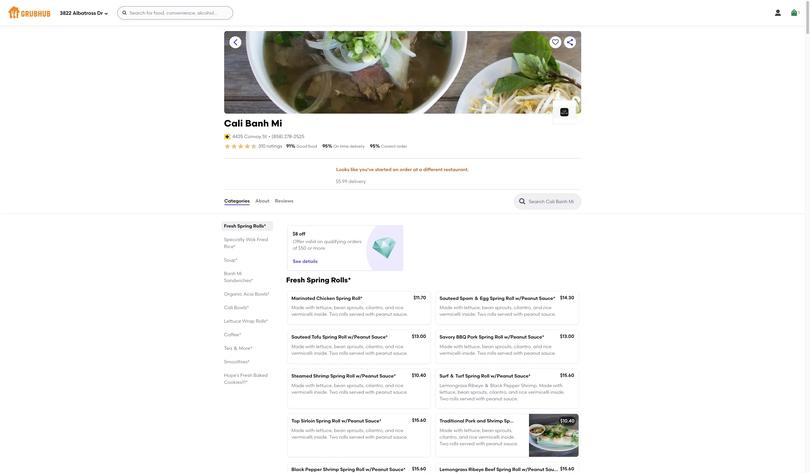 Task type: locate. For each thing, give the bounding box(es) containing it.
rolls up traditional
[[450, 397, 459, 402]]

$10.40
[[412, 373, 426, 379], [560, 419, 575, 424]]

bean down steamed shrimp spring roll w/peanut sauce*
[[334, 383, 346, 389]]

fresh down see
[[286, 276, 305, 284]]

rolls down marinated chicken spring roll*
[[339, 312, 348, 318]]

made with lettuce, bean sprouts, cilantro, and rice vermicelli inside. two rolls served with peanut sauce. down the sauteed tofu spring roll w/peanut sauce*
[[292, 344, 408, 357]]

wrap
[[242, 319, 255, 324]]

made with lettuce, bean sprouts, cilantro, and rice vermicelli inside. two rolls served with peanut sauce.
[[292, 305, 408, 318], [440, 305, 556, 318], [292, 344, 408, 357], [440, 344, 556, 357], [292, 383, 408, 396], [292, 428, 408, 441], [440, 428, 518, 447]]

mi up sandwiches*
[[237, 271, 242, 277]]

lettuce, down the tofu
[[316, 344, 333, 350]]

ribeye left the beef
[[469, 467, 484, 473]]

lettuce,
[[316, 305, 333, 311], [464, 305, 481, 311], [316, 344, 333, 350], [464, 344, 481, 350], [316, 383, 333, 389], [440, 390, 457, 396], [316, 428, 333, 434], [464, 428, 481, 434]]

bean down egg
[[482, 305, 494, 311]]

1 vertical spatial ribeye
[[469, 467, 484, 473]]

categories
[[224, 199, 250, 204]]

1 horizontal spatial sauteed
[[440, 296, 459, 301]]

ribeye down the surf ＆ turf spring roll w/peanut sauce*
[[468, 383, 483, 389]]

made up "savory"
[[440, 305, 453, 311]]

1 vertical spatial fresh spring rolls*
[[286, 276, 351, 284]]

1 $13.00 from the left
[[412, 334, 426, 340]]

details
[[302, 259, 318, 265]]

pork right bbq at the right of the page
[[468, 335, 478, 340]]

0 horizontal spatial mi
[[237, 271, 242, 277]]

1 horizontal spatial black
[[490, 383, 503, 389]]

sirloin
[[301, 419, 315, 424]]

sprouts, down savory bbq pork spring roll w/peanut sauce*
[[495, 344, 513, 350]]

inside.
[[314, 312, 328, 318], [462, 312, 476, 318], [314, 351, 328, 357], [462, 351, 476, 357], [314, 390, 328, 396], [551, 390, 565, 396], [314, 435, 328, 441], [501, 435, 515, 441]]

rolls
[[339, 312, 348, 318], [488, 312, 496, 318], [339, 351, 348, 357], [488, 351, 496, 357], [339, 390, 348, 396], [450, 397, 459, 402], [339, 435, 348, 441], [450, 442, 459, 447]]

fresh spring rolls* up chicken
[[286, 276, 351, 284]]

share icon image
[[566, 38, 574, 46]]

two down the sauteed tofu spring roll w/peanut sauce*
[[329, 351, 338, 357]]

svg image
[[790, 9, 798, 17], [104, 11, 108, 15]]

rice for marinated chicken spring roll*
[[395, 305, 404, 311]]

0 vertical spatial fresh spring rolls*
[[224, 223, 266, 229]]

rolls*
[[253, 223, 266, 229], [331, 276, 351, 284], [256, 319, 268, 324]]

1 vertical spatial rolls*
[[331, 276, 351, 284]]

two for steamed shrimp spring roll w/peanut sauce*
[[329, 390, 338, 396]]

pork right traditional
[[466, 419, 476, 424]]

lemongrass inside lemongrass ribeye ＆ black pepper shrimp.  made with lettuce, bean sprouts, cilantro, and rice vermicelli inside. two rolls served with peanut sauce.
[[440, 383, 467, 389]]

steamed
[[292, 374, 312, 379]]

0 vertical spatial cali
[[224, 118, 243, 129]]

cali up 4425
[[224, 118, 243, 129]]

0 vertical spatial banh
[[245, 118, 269, 129]]

roll
[[506, 296, 514, 301], [338, 335, 347, 340], [495, 335, 503, 340], [346, 374, 355, 379], [481, 374, 490, 379], [332, 419, 340, 424], [520, 419, 529, 424], [356, 467, 365, 473], [512, 467, 521, 473]]

and for sauteed tofu spring roll w/peanut sauce*
[[385, 344, 394, 350]]

$15.60
[[560, 373, 574, 379], [412, 418, 426, 424], [412, 467, 426, 472], [560, 467, 574, 472]]

baked
[[253, 373, 268, 379]]

4425 convoy st button
[[232, 133, 267, 141]]

rolls for savory bbq pork spring roll w/peanut sauce*
[[488, 351, 496, 357]]

＆ left egg
[[474, 296, 479, 301]]

top
[[292, 419, 300, 424]]

two down egg
[[477, 312, 486, 318]]

on
[[334, 144, 339, 149]]

served down savory bbq pork spring roll w/peanut sauce*
[[498, 351, 512, 357]]

like
[[351, 167, 358, 173]]

acai
[[244, 292, 254, 297]]

lettuce, for top sirloin spring roll w/peanut sauce*
[[316, 428, 333, 434]]

and for steamed shrimp spring roll w/peanut sauce*
[[385, 383, 394, 389]]

rice for sauteed spam ＆ egg spring roll w/peanut sauce*
[[543, 305, 552, 311]]

organic
[[224, 292, 242, 297]]

chicken
[[316, 296, 335, 301]]

cilantro, for traditional pork and shrimp spring roll w/peanut sauce*
[[440, 435, 458, 441]]

offer
[[293, 239, 304, 245]]

made for steamed shrimp spring roll w/peanut sauce*
[[292, 383, 304, 389]]

made with lettuce, bean sprouts, cilantro, and rice vermicelli inside. two rolls served with peanut sauce. for chicken
[[292, 305, 408, 318]]

0 vertical spatial lemongrass
[[440, 383, 467, 389]]

made with lettuce, bean sprouts, cilantro, and rice vermicelli inside. two rolls served with peanut sauce. down savory bbq pork spring roll w/peanut sauce*
[[440, 344, 556, 357]]

sprouts, down sauteed spam ＆ egg spring roll w/peanut sauce*
[[495, 305, 513, 311]]

1 lemongrass from the top
[[440, 383, 467, 389]]

1 95 from the left
[[322, 144, 328, 149]]

lettuce, down steamed shrimp spring roll w/peanut sauce*
[[316, 383, 333, 389]]

made with lettuce, bean sprouts, cilantro, and rice vermicelli inside. two rolls served with peanut sauce. down roll* on the bottom left of page
[[292, 305, 408, 318]]

0 vertical spatial ribeye
[[468, 383, 483, 389]]

bean for sauteed tofu spring roll w/peanut sauce*
[[334, 344, 346, 350]]

svg image left 1 button
[[774, 9, 782, 17]]

1 vertical spatial sauteed
[[292, 335, 311, 340]]

spring inside lemongrass ribeye beef spring roll w/peanut sauce* $15.60
[[497, 467, 511, 473]]

sprouts, down steamed shrimp spring roll w/peanut sauce*
[[347, 383, 365, 389]]

lettuce, down the spam
[[464, 305, 481, 311]]

1 horizontal spatial $10.40
[[560, 419, 575, 424]]

order left at
[[400, 167, 412, 173]]

sauteed left the tofu
[[292, 335, 311, 340]]

lettuce, down chicken
[[316, 305, 333, 311]]

served down roll* on the bottom left of page
[[349, 312, 364, 318]]

about button
[[255, 190, 270, 214]]

(858)
[[272, 134, 283, 139]]

made down traditional
[[440, 428, 453, 434]]

2 95 from the left
[[370, 144, 376, 149]]

inside. for savory bbq pork spring roll w/peanut sauce*
[[462, 351, 476, 357]]

lettuce, for traditional pork and shrimp spring roll w/peanut sauce*
[[464, 428, 481, 434]]

banh mi sandwiches*
[[224, 271, 253, 284]]

2 vertical spatial rolls*
[[256, 319, 268, 324]]

0 vertical spatial bowls*
[[255, 292, 270, 297]]

svg image right dr
[[122, 10, 127, 16]]

pork
[[468, 335, 478, 340], [466, 419, 476, 424]]

peanut for steamed shrimp spring roll w/peanut sauce*
[[376, 390, 392, 396]]

1 horizontal spatial pepper
[[504, 383, 520, 389]]

and
[[385, 305, 394, 311], [533, 305, 542, 311], [385, 344, 394, 350], [533, 344, 542, 350], [385, 383, 394, 389], [509, 390, 518, 396], [477, 419, 486, 424], [385, 428, 394, 434], [459, 435, 468, 441]]

bean
[[334, 305, 346, 311], [482, 305, 494, 311], [334, 344, 346, 350], [482, 344, 494, 350], [334, 383, 346, 389], [458, 390, 469, 396], [334, 428, 346, 434], [482, 428, 494, 434]]

shrimp.
[[521, 383, 538, 389]]

sauce. for steamed shrimp spring roll w/peanut sauce*
[[393, 390, 408, 396]]

sprouts, for steamed shrimp spring roll w/peanut sauce*
[[347, 383, 365, 389]]

0 horizontal spatial 95
[[322, 144, 328, 149]]

＆ down the surf ＆ turf spring roll w/peanut sauce*
[[485, 383, 489, 389]]

rice inside lemongrass ribeye ＆ black pepper shrimp.  made with lettuce, bean sprouts, cilantro, and rice vermicelli inside. two rolls served with peanut sauce.
[[519, 390, 527, 396]]

made with lettuce, bean sprouts, cilantro, and rice vermicelli inside. two rolls served with peanut sauce. down the top sirloin spring roll w/peanut sauce*
[[292, 428, 408, 441]]

w/peanut inside lemongrass ribeye beef spring roll w/peanut sauce* $15.60
[[522, 467, 545, 473]]

vermicelli down shrimp.
[[528, 390, 550, 396]]

two down steamed shrimp spring roll w/peanut sauce*
[[329, 390, 338, 396]]

bowls*
[[255, 292, 270, 297], [234, 305, 249, 311]]

cilantro, for top sirloin spring roll w/peanut sauce*
[[366, 428, 384, 434]]

order
[[397, 144, 407, 149], [400, 167, 412, 173]]

two down the top sirloin spring roll w/peanut sauce*
[[329, 435, 338, 441]]

Search for food, convenience, alcohol... search field
[[117, 6, 233, 20]]

lettuce, inside lemongrass ribeye ＆ black pepper shrimp.  made with lettuce, bean sprouts, cilantro, and rice vermicelli inside. two rolls served with peanut sauce.
[[440, 390, 457, 396]]

delivery right time
[[350, 144, 365, 149]]

bowls* up lettuce wrap rolls*
[[234, 305, 249, 311]]

ribeye inside lemongrass ribeye beef spring roll w/peanut sauce* $15.60
[[469, 467, 484, 473]]

1 cali from the top
[[224, 118, 243, 129]]

with
[[306, 305, 315, 311], [454, 305, 463, 311], [365, 312, 375, 318], [514, 312, 523, 318], [306, 344, 315, 350], [454, 344, 463, 350], [365, 351, 375, 357], [514, 351, 523, 357], [306, 383, 315, 389], [553, 383, 563, 389], [365, 390, 375, 396], [476, 397, 485, 402], [306, 428, 315, 434], [454, 428, 463, 434], [365, 435, 375, 441], [476, 442, 485, 447]]

served for marinated chicken spring roll*
[[349, 312, 364, 318]]

1 horizontal spatial svg image
[[774, 9, 782, 17]]

bean down the top sirloin spring roll w/peanut sauce*
[[334, 428, 346, 434]]

made
[[292, 305, 304, 311], [440, 305, 453, 311], [292, 344, 304, 350], [440, 344, 453, 350], [292, 383, 304, 389], [539, 383, 552, 389], [292, 428, 304, 434], [440, 428, 453, 434]]

top sirloin spring roll w/peanut sauce*
[[292, 419, 382, 424]]

cali inside tab
[[224, 305, 233, 311]]

two for marinated chicken spring roll*
[[329, 312, 338, 318]]

0 vertical spatial shrimp
[[313, 374, 329, 379]]

coffee* tab
[[224, 332, 270, 339]]

1 vertical spatial fresh
[[286, 276, 305, 284]]

made right shrimp.
[[539, 383, 552, 389]]

0 vertical spatial sauteed
[[440, 296, 459, 301]]

0 vertical spatial black
[[490, 383, 503, 389]]

1 horizontal spatial 95
[[370, 144, 376, 149]]

two down surf
[[440, 397, 449, 402]]

served down traditional
[[460, 442, 475, 447]]

lettuce, down traditional
[[464, 428, 481, 434]]

rolls down the top sirloin spring roll w/peanut sauce*
[[339, 435, 348, 441]]

1 horizontal spatial fresh
[[240, 373, 252, 379]]

$5.99
[[336, 179, 348, 185]]

vermicelli down the spam
[[440, 312, 461, 318]]

made for top sirloin spring roll w/peanut sauce*
[[292, 428, 304, 434]]

rolls* right wrap
[[256, 319, 268, 324]]

sauce. for savory bbq pork spring roll w/peanut sauce*
[[541, 351, 556, 357]]

served down steamed shrimp spring roll w/peanut sauce*
[[349, 390, 364, 396]]

cilantro, inside lemongrass ribeye ＆ black pepper shrimp.  made with lettuce, bean sprouts, cilantro, and rice vermicelli inside. two rolls served with peanut sauce.
[[489, 390, 508, 396]]

0 horizontal spatial sauteed
[[292, 335, 311, 340]]

surf
[[440, 374, 449, 379]]

made down the "marinated"
[[292, 305, 304, 311]]

lemongrass
[[440, 383, 467, 389], [440, 467, 468, 473]]

rolls* for lettuce wrap rolls* tab
[[256, 319, 268, 324]]

subscription pass image
[[224, 134, 231, 140]]

made with lettuce, bean sprouts, cilantro, and rice vermicelli inside. two rolls served with peanut sauce. for pork
[[440, 428, 518, 447]]

made with lettuce, bean sprouts, cilantro, and rice vermicelli inside. two rolls served with peanut sauce. for tofu
[[292, 344, 408, 357]]

banh up convoy
[[245, 118, 269, 129]]

1 vertical spatial banh
[[224, 271, 236, 277]]

banh up sandwiches*
[[224, 271, 236, 277]]

2 vertical spatial shrimp
[[323, 467, 339, 473]]

mi up (858)
[[271, 118, 282, 129]]

sauteed left the spam
[[440, 296, 459, 301]]

order inside looks like you've started an order at a different restaurant. button
[[400, 167, 412, 173]]

sprouts, down the top sirloin spring roll w/peanut sauce*
[[347, 428, 365, 434]]

vermicelli down the sirloin
[[292, 435, 313, 441]]

inside. for sauteed spam ＆ egg spring roll w/peanut sauce*
[[462, 312, 476, 318]]

made with lettuce, bean sprouts, cilantro, and rice vermicelli inside. two rolls served with peanut sauce. down steamed shrimp spring roll w/peanut sauce*
[[292, 383, 408, 396]]

made inside lemongrass ribeye ＆ black pepper shrimp.  made with lettuce, bean sprouts, cilantro, and rice vermicelli inside. two rolls served with peanut sauce.
[[539, 383, 552, 389]]

fresh up specialty
[[224, 223, 236, 229]]

two
[[329, 312, 338, 318], [477, 312, 486, 318], [329, 351, 338, 357], [477, 351, 486, 357], [329, 390, 338, 396], [440, 397, 449, 402], [329, 435, 338, 441], [440, 442, 449, 447]]

rolls* up marinated chicken spring roll*
[[331, 276, 351, 284]]

bowls* right acai
[[255, 292, 270, 297]]

fresh spring rolls* up wok
[[224, 223, 266, 229]]

1 horizontal spatial bowls*
[[255, 292, 270, 297]]

good
[[297, 144, 307, 149]]

rolls down the sauteed tofu spring roll w/peanut sauce*
[[339, 351, 348, 357]]

served down the sauteed tofu spring roll w/peanut sauce*
[[349, 351, 364, 357]]

sprouts, down roll* on the bottom left of page
[[347, 305, 365, 311]]

sprouts, inside lemongrass ribeye ＆ black pepper shrimp.  made with lettuce, bean sprouts, cilantro, and rice vermicelli inside. two rolls served with peanut sauce.
[[471, 390, 488, 396]]

1 vertical spatial cali
[[224, 305, 233, 311]]

2 ribeye from the top
[[469, 467, 484, 473]]

2 vertical spatial fresh
[[240, 373, 252, 379]]

bean for marinated chicken spring roll*
[[334, 305, 346, 311]]

bean down the sauteed tofu spring roll w/peanut sauce*
[[334, 344, 346, 350]]

two down savory bbq pork spring roll w/peanut sauce*
[[477, 351, 486, 357]]

95
[[322, 144, 328, 149], [370, 144, 376, 149]]

rolls down savory bbq pork spring roll w/peanut sauce*
[[488, 351, 496, 357]]

see
[[293, 259, 301, 265]]

and for traditional pork and shrimp spring roll w/peanut sauce*
[[459, 435, 468, 441]]

bean for top sirloin spring roll w/peanut sauce*
[[334, 428, 346, 434]]

started
[[375, 167, 392, 173]]

cilantro,
[[366, 305, 384, 311], [514, 305, 532, 311], [366, 344, 384, 350], [514, 344, 532, 350], [366, 383, 384, 389], [489, 390, 508, 396], [366, 428, 384, 434], [440, 435, 458, 441]]

sprouts, for top sirloin spring roll w/peanut sauce*
[[347, 428, 365, 434]]

0 horizontal spatial $13.00
[[412, 334, 426, 340]]

peanut for traditional pork and shrimp spring roll w/peanut sauce*
[[486, 442, 503, 447]]

and for marinated chicken spring roll*
[[385, 305, 394, 311]]

1 vertical spatial order
[[400, 167, 412, 173]]

1 ribeye from the top
[[468, 383, 483, 389]]

0 vertical spatial order
[[397, 144, 407, 149]]

two down traditional
[[440, 442, 449, 447]]

specialty
[[224, 237, 245, 243]]

tea
[[224, 346, 232, 351]]

peanut inside lemongrass ribeye ＆ black pepper shrimp.  made with lettuce, bean sprouts, cilantro, and rice vermicelli inside. two rolls served with peanut sauce.
[[486, 397, 503, 402]]

95 left on
[[322, 144, 328, 149]]

vermicelli down "savory"
[[440, 351, 461, 357]]

0 horizontal spatial svg image
[[104, 11, 108, 15]]

sauteed for sauteed tofu spring roll w/peanut sauce*
[[292, 335, 311, 340]]

ribeye
[[468, 383, 483, 389], [469, 467, 484, 473]]

served down sauteed spam ＆ egg spring roll w/peanut sauce*
[[498, 312, 512, 318]]

rolls for sauteed tofu spring roll w/peanut sauce*
[[339, 351, 348, 357]]

1 vertical spatial black
[[292, 467, 304, 473]]

rice for sauteed tofu spring roll w/peanut sauce*
[[395, 344, 404, 350]]

off
[[299, 231, 305, 237]]

black
[[490, 383, 503, 389], [292, 467, 304, 473]]

made down steamed
[[292, 383, 304, 389]]

traditional pork and shrimp spring roll w/peanut sauce* image
[[529, 415, 579, 458]]

two down marinated chicken spring roll*
[[329, 312, 338, 318]]

sprouts,
[[347, 305, 365, 311], [495, 305, 513, 311], [347, 344, 365, 350], [495, 344, 513, 350], [347, 383, 365, 389], [471, 390, 488, 396], [347, 428, 365, 434], [495, 428, 513, 434]]

time
[[340, 144, 349, 149]]

rolls down steamed shrimp spring roll w/peanut sauce*
[[339, 390, 348, 396]]

bean down traditional pork and shrimp spring roll w/peanut sauce*
[[482, 428, 494, 434]]

0 vertical spatial fresh
[[224, 223, 236, 229]]

1 vertical spatial bowls*
[[234, 305, 249, 311]]

sprouts, down the sauteed tofu spring roll w/peanut sauce*
[[347, 344, 365, 350]]

rolls down sauteed spam ＆ egg spring roll w/peanut sauce*
[[488, 312, 496, 318]]

w/peanut
[[515, 296, 538, 301], [348, 335, 370, 340], [504, 335, 527, 340], [356, 374, 379, 379], [491, 374, 513, 379], [342, 419, 364, 424], [530, 419, 552, 424], [366, 467, 388, 473], [522, 467, 545, 473]]

orders
[[347, 239, 362, 245]]

looks like you've started an order at a different restaurant. button
[[336, 163, 469, 177]]

1 vertical spatial pepper
[[305, 467, 322, 473]]

91
[[286, 144, 291, 149]]

of
[[293, 246, 297, 252]]

rice for top sirloin spring roll w/peanut sauce*
[[395, 428, 404, 434]]

peanut
[[376, 312, 392, 318], [524, 312, 540, 318], [376, 351, 392, 357], [524, 351, 540, 357], [376, 390, 392, 396], [486, 397, 503, 402], [376, 435, 392, 441], [486, 442, 503, 447]]

＆ left the turf
[[450, 374, 455, 379]]

served down the turf
[[460, 397, 475, 402]]

＆ inside tab
[[233, 346, 238, 351]]

looks
[[336, 167, 350, 173]]

0 vertical spatial $10.40
[[412, 373, 426, 379]]

two for sauteed spam ＆ egg spring roll w/peanut sauce*
[[477, 312, 486, 318]]

fresh inside hope's fresh baked cookies!!!*
[[240, 373, 252, 379]]

rolls down traditional
[[450, 442, 459, 447]]

sprouts, down traditional pork and shrimp spring roll w/peanut sauce*
[[495, 428, 513, 434]]

soup* tab
[[224, 257, 270, 264]]

＆ right tea
[[233, 346, 238, 351]]

inside. for traditional pork and shrimp spring roll w/peanut sauce*
[[501, 435, 515, 441]]

rolls for marinated chicken spring roll*
[[339, 312, 348, 318]]

vermicelli down steamed
[[292, 390, 313, 396]]

1 vertical spatial shrimp
[[487, 419, 503, 424]]

1 vertical spatial mi
[[237, 271, 242, 277]]

cali up lettuce on the bottom of page
[[224, 305, 233, 311]]

sprouts, for savory bbq pork spring roll w/peanut sauce*
[[495, 344, 513, 350]]

• (858) 278-2525
[[269, 134, 304, 139]]

0 vertical spatial rolls*
[[253, 223, 266, 229]]

smoothies* tab
[[224, 359, 270, 366]]

fresh
[[224, 223, 236, 229], [286, 276, 305, 284], [240, 373, 252, 379]]

cali for cali banh mi
[[224, 118, 243, 129]]

1 horizontal spatial svg image
[[790, 9, 798, 17]]

vermicelli for traditional pork and shrimp spring roll w/peanut sauce*
[[479, 435, 500, 441]]

0 horizontal spatial banh
[[224, 271, 236, 277]]

lettuce wrap rolls*
[[224, 319, 268, 324]]

lettuce, down surf
[[440, 390, 457, 396]]

cali bowls* tab
[[224, 304, 270, 311]]

rolls* up 'fried'
[[253, 223, 266, 229]]

bean down the turf
[[458, 390, 469, 396]]

served
[[349, 312, 364, 318], [498, 312, 512, 318], [349, 351, 364, 357], [498, 351, 512, 357], [349, 390, 364, 396], [460, 397, 475, 402], [349, 435, 364, 441], [460, 442, 475, 447]]

pepper inside lemongrass ribeye ＆ black pepper shrimp.  made with lettuce, bean sprouts, cilantro, and rice vermicelli inside. two rolls served with peanut sauce.
[[504, 383, 520, 389]]

sauce. inside lemongrass ribeye ＆ black pepper shrimp.  made with lettuce, bean sprouts, cilantro, and rice vermicelli inside. two rolls served with peanut sauce.
[[504, 397, 518, 402]]

1 vertical spatial lemongrass
[[440, 467, 468, 473]]

0 horizontal spatial pepper
[[305, 467, 322, 473]]

4425
[[232, 134, 243, 139]]

and for savory bbq pork spring roll w/peanut sauce*
[[533, 344, 542, 350]]

inside. for top sirloin spring roll w/peanut sauce*
[[314, 435, 328, 441]]

0 horizontal spatial fresh
[[224, 223, 236, 229]]

spring
[[237, 223, 252, 229], [307, 276, 329, 284], [336, 296, 351, 301], [490, 296, 505, 301], [322, 335, 337, 340], [479, 335, 494, 340], [331, 374, 345, 379], [465, 374, 480, 379], [316, 419, 331, 424], [504, 419, 519, 424], [340, 467, 355, 473], [497, 467, 511, 473]]

turf
[[456, 374, 464, 379]]

rolls for sauteed spam ＆ egg spring roll w/peanut sauce*
[[488, 312, 496, 318]]

specialty wok fried rice* tab
[[224, 236, 270, 250]]

lettuce, down the top sirloin spring roll w/peanut sauce*
[[316, 428, 333, 434]]

two for savory bbq pork spring roll w/peanut sauce*
[[477, 351, 486, 357]]

bean for steamed shrimp spring roll w/peanut sauce*
[[334, 383, 346, 389]]

0 vertical spatial pepper
[[504, 383, 520, 389]]

svg image inside 1 button
[[790, 9, 798, 17]]

made up steamed
[[292, 344, 304, 350]]

delivery
[[350, 144, 365, 149], [349, 179, 366, 185]]

2 cali from the top
[[224, 305, 233, 311]]

sauce* inside lemongrass ribeye beef spring roll w/peanut sauce* $15.60
[[546, 467, 562, 473]]

$13.00 for sauteed tofu spring roll w/peanut sauce*
[[412, 334, 426, 340]]

lemongrass for lemongrass ribeye ＆ black pepper shrimp.  made with lettuce, bean sprouts, cilantro, and rice vermicelli inside. two rolls served with peanut sauce.
[[440, 383, 467, 389]]

spam
[[460, 296, 473, 301]]

ribeye inside lemongrass ribeye ＆ black pepper shrimp.  made with lettuce, bean sprouts, cilantro, and rice vermicelli inside. two rolls served with peanut sauce.
[[468, 383, 483, 389]]

spring inside tab
[[237, 223, 252, 229]]

95 left correct
[[370, 144, 376, 149]]

fresh up the cookies!!!*
[[240, 373, 252, 379]]

0 horizontal spatial fresh spring rolls*
[[224, 223, 266, 229]]

served for top sirloin spring roll w/peanut sauce*
[[349, 435, 364, 441]]

made down "savory"
[[440, 344, 453, 350]]

rice
[[395, 305, 404, 311], [543, 305, 552, 311], [395, 344, 404, 350], [543, 344, 552, 350], [395, 383, 404, 389], [519, 390, 527, 396], [395, 428, 404, 434], [469, 435, 478, 441]]

bean down marinated chicken spring roll*
[[334, 305, 346, 311]]

delivery down like
[[349, 179, 366, 185]]

made down the top at the left bottom
[[292, 428, 304, 434]]

95 for correct order
[[370, 144, 376, 149]]

lemongrass inside lemongrass ribeye beef spring roll w/peanut sauce* $15.60
[[440, 467, 468, 473]]

0 vertical spatial mi
[[271, 118, 282, 129]]

0 horizontal spatial black
[[292, 467, 304, 473]]

sprouts, for sauteed tofu spring roll w/peanut sauce*
[[347, 344, 365, 350]]

2 lemongrass from the top
[[440, 467, 468, 473]]

and for top sirloin spring roll w/peanut sauce*
[[385, 428, 394, 434]]

you've
[[359, 167, 374, 173]]

hope's fresh baked cookies!!!* tab
[[224, 372, 270, 386]]

served for sauteed spam ＆ egg spring roll w/peanut sauce*
[[498, 312, 512, 318]]

made with lettuce, bean sprouts, cilantro, and rice vermicelli inside. two rolls served with peanut sauce. down traditional pork and shrimp spring roll w/peanut sauce*
[[440, 428, 518, 447]]

made with lettuce, bean sprouts, cilantro, and rice vermicelli inside. two rolls served with peanut sauce. for spam
[[440, 305, 556, 318]]

1 horizontal spatial $13.00
[[560, 334, 574, 340]]

$8
[[293, 231, 298, 237]]

2 $13.00 from the left
[[560, 334, 574, 340]]

vermicelli for marinated chicken spring roll*
[[292, 312, 313, 318]]

correct
[[381, 144, 396, 149]]

svg image
[[774, 9, 782, 17], [122, 10, 127, 16]]

promo image
[[372, 236, 396, 260]]

sprouts, down the surf ＆ turf spring roll w/peanut sauce*
[[471, 390, 488, 396]]

cali bowls*
[[224, 305, 249, 311]]

vermicelli down the "marinated"
[[292, 312, 313, 318]]

95 for on time delivery
[[322, 144, 328, 149]]

star icon image
[[224, 143, 231, 150], [231, 143, 237, 150], [237, 143, 244, 150], [244, 143, 251, 150], [251, 143, 257, 150], [251, 143, 257, 150]]

cilantro, for savory bbq pork spring roll w/peanut sauce*
[[514, 344, 532, 350]]

made with lettuce, bean sprouts, cilantro, and rice vermicelli inside. two rolls served with peanut sauce. down sauteed spam ＆ egg spring roll w/peanut sauce*
[[440, 305, 556, 318]]

lettuce, down bbq at the right of the page
[[464, 344, 481, 350]]

rolls* for fresh spring rolls* tab
[[253, 223, 266, 229]]

＆ inside lemongrass ribeye ＆ black pepper shrimp.  made with lettuce, bean sprouts, cilantro, and rice vermicelli inside. two rolls served with peanut sauce.
[[485, 383, 489, 389]]



Task type: describe. For each thing, give the bounding box(es) containing it.
sandwiches*
[[224, 278, 253, 284]]

traditional pork and shrimp spring roll w/peanut sauce*
[[440, 419, 570, 424]]

see details button
[[293, 256, 318, 268]]

0 vertical spatial pork
[[468, 335, 478, 340]]

made for sauteed spam ＆ egg spring roll w/peanut sauce*
[[440, 305, 453, 311]]

bean inside lemongrass ribeye ＆ black pepper shrimp.  made with lettuce, bean sprouts, cilantro, and rice vermicelli inside. two rolls served with peanut sauce.
[[458, 390, 469, 396]]

lettuce, for marinated chicken spring roll*
[[316, 305, 333, 311]]

sprouts, for traditional pork and shrimp spring roll w/peanut sauce*
[[495, 428, 513, 434]]

fried
[[257, 237, 268, 243]]

hope's fresh baked cookies!!!*
[[224, 373, 268, 386]]

vermicelli for savory bbq pork spring roll w/peanut sauce*
[[440, 351, 461, 357]]

lettuce, for steamed shrimp spring roll w/peanut sauce*
[[316, 383, 333, 389]]

cali for cali bowls*
[[224, 305, 233, 311]]

sauce. for traditional pork and shrimp spring roll w/peanut sauce*
[[504, 442, 518, 447]]

rice for traditional pork and shrimp spring roll w/peanut sauce*
[[469, 435, 478, 441]]

vermicelli for steamed shrimp spring roll w/peanut sauce*
[[292, 390, 313, 396]]

lettuce, for sauteed tofu spring roll w/peanut sauce*
[[316, 344, 333, 350]]

lettuce, for sauteed spam ＆ egg spring roll w/peanut sauce*
[[464, 305, 481, 311]]

good food
[[297, 144, 317, 149]]

see details
[[293, 259, 318, 265]]

1 horizontal spatial mi
[[271, 118, 282, 129]]

2525
[[294, 134, 304, 139]]

organic acai bowls*
[[224, 292, 270, 297]]

correct order
[[381, 144, 407, 149]]

bean for savory bbq pork spring roll w/peanut sauce*
[[482, 344, 494, 350]]

a
[[419, 167, 422, 173]]

organic acai bowls* tab
[[224, 291, 270, 298]]

tea ＆ more* tab
[[224, 345, 270, 352]]

savory bbq pork spring roll w/peanut sauce*
[[440, 335, 544, 340]]

1 vertical spatial pork
[[466, 419, 476, 424]]

ribeye for ＆
[[468, 383, 483, 389]]

2 horizontal spatial fresh
[[286, 276, 305, 284]]

lemongrass ribeye beef spring roll w/peanut sauce* $15.60
[[440, 467, 574, 473]]

on time delivery
[[334, 144, 365, 149]]

cilantro, for steamed shrimp spring roll w/peanut sauce*
[[366, 383, 384, 389]]

inside. for steamed shrimp spring roll w/peanut sauce*
[[314, 390, 328, 396]]

1 horizontal spatial banh
[[245, 118, 269, 129]]

traditional
[[440, 419, 464, 424]]

tofu
[[312, 335, 321, 340]]

3822 albatross dr
[[60, 10, 103, 16]]

hope's
[[224, 373, 239, 379]]

black inside lemongrass ribeye ＆ black pepper shrimp.  made with lettuce, bean sprouts, cilantro, and rice vermicelli inside. two rolls served with peanut sauce.
[[490, 383, 503, 389]]

bean for traditional pork and shrimp spring roll w/peanut sauce*
[[482, 428, 494, 434]]

looks like you've started an order at a different restaurant.
[[336, 167, 469, 173]]

steamed shrimp spring roll w/peanut sauce*
[[292, 374, 396, 379]]

lemongrass for lemongrass ribeye beef spring roll w/peanut sauce* $15.60
[[440, 467, 468, 473]]

two for sauteed tofu spring roll w/peanut sauce*
[[329, 351, 338, 357]]

sprouts, for sauteed spam ＆ egg spring roll w/peanut sauce*
[[495, 305, 513, 311]]

reviews button
[[275, 190, 294, 214]]

4425 convoy st
[[232, 134, 267, 139]]

served for sauteed tofu spring roll w/peanut sauce*
[[349, 351, 364, 357]]

bean for sauteed spam ＆ egg spring roll w/peanut sauce*
[[482, 305, 494, 311]]

savory
[[440, 335, 455, 340]]

main navigation navigation
[[0, 0, 805, 26]]

an
[[393, 167, 399, 173]]

sprouts, for marinated chicken spring roll*
[[347, 305, 365, 311]]

rice*
[[224, 244, 236, 250]]

served for steamed shrimp spring roll w/peanut sauce*
[[349, 390, 364, 396]]

$5.99 delivery
[[336, 179, 366, 185]]

1 vertical spatial delivery
[[349, 179, 366, 185]]

vermicelli inside lemongrass ribeye ＆ black pepper shrimp.  made with lettuce, bean sprouts, cilantro, and rice vermicelli inside. two rolls served with peanut sauce.
[[528, 390, 550, 396]]

wok
[[246, 237, 256, 243]]

roll*
[[352, 296, 363, 301]]

lettuce
[[224, 319, 241, 324]]

made for savory bbq pork spring roll w/peanut sauce*
[[440, 344, 453, 350]]

cali banh mi logo image
[[553, 106, 576, 118]]

(858) 278-2525 button
[[272, 134, 304, 140]]

sauce. for top sirloin spring roll w/peanut sauce*
[[393, 435, 408, 441]]

lettuce, for savory bbq pork spring roll w/peanut sauce*
[[464, 344, 481, 350]]

rice for savory bbq pork spring roll w/peanut sauce*
[[543, 344, 552, 350]]

peanut for savory bbq pork spring roll w/peanut sauce*
[[524, 351, 540, 357]]

bbq
[[456, 335, 466, 340]]

search icon image
[[518, 198, 526, 206]]

save this restaurant image
[[552, 38, 559, 46]]

two inside lemongrass ribeye ＆ black pepper shrimp.  made with lettuce, bean sprouts, cilantro, and rice vermicelli inside. two rolls served with peanut sauce.
[[440, 397, 449, 402]]

made with lettuce, bean sprouts, cilantro, and rice vermicelli inside. two rolls served with peanut sauce. for sirloin
[[292, 428, 408, 441]]

beef
[[485, 467, 495, 473]]

fresh spring rolls* inside tab
[[224, 223, 266, 229]]

Search Cali Banh Mi search field
[[528, 199, 579, 205]]

peanut for sauteed spam ＆ egg spring roll w/peanut sauce*
[[524, 312, 540, 318]]

st
[[262, 134, 267, 139]]

sauteed for sauteed spam ＆ egg spring roll w/peanut sauce*
[[440, 296, 459, 301]]

ribeye for beef
[[469, 467, 484, 473]]

•
[[269, 134, 270, 139]]

different
[[423, 167, 443, 173]]

310
[[258, 144, 266, 149]]

sauteed spam ＆ egg spring roll w/peanut sauce*
[[440, 296, 555, 301]]

0 vertical spatial delivery
[[350, 144, 365, 149]]

$15.60 inside lemongrass ribeye beef spring roll w/peanut sauce* $15.60
[[560, 467, 574, 472]]

$13.00 for savory bbq pork spring roll w/peanut sauce*
[[560, 334, 574, 340]]

$50
[[298, 246, 306, 252]]

made for traditional pork and shrimp spring roll w/peanut sauce*
[[440, 428, 453, 434]]

sauce. for sauteed spam ＆ egg spring roll w/peanut sauce*
[[541, 312, 556, 318]]

cilantro, for marinated chicken spring roll*
[[366, 305, 384, 311]]

roll inside lemongrass ribeye beef spring roll w/peanut sauce* $15.60
[[512, 467, 521, 473]]

inside. for sauteed tofu spring roll w/peanut sauce*
[[314, 351, 328, 357]]

marinated
[[292, 296, 315, 301]]

0 horizontal spatial bowls*
[[234, 305, 249, 311]]

rice for steamed shrimp spring roll w/peanut sauce*
[[395, 383, 404, 389]]

peanut for marinated chicken spring roll*
[[376, 312, 392, 318]]

1
[[798, 10, 800, 15]]

served for traditional pork and shrimp spring roll w/peanut sauce*
[[460, 442, 475, 447]]

sauce. for sauteed tofu spring roll w/peanut sauce*
[[393, 351, 408, 357]]

smoothies*
[[224, 359, 250, 365]]

fresh spring rolls* tab
[[224, 223, 270, 230]]

ratings
[[267, 144, 282, 149]]

310 ratings
[[258, 144, 282, 149]]

$8 off offer valid on qualifying orders of $50 or more.
[[293, 231, 362, 252]]

vermicelli for sauteed spam ＆ egg spring roll w/peanut sauce*
[[440, 312, 461, 318]]

rolls for traditional pork and shrimp spring roll w/peanut sauce*
[[450, 442, 459, 447]]

278-
[[284, 134, 294, 139]]

egg
[[480, 296, 489, 301]]

cilantro, for sauteed tofu spring roll w/peanut sauce*
[[366, 344, 384, 350]]

served inside lemongrass ribeye ＆ black pepper shrimp.  made with lettuce, bean sprouts, cilantro, and rice vermicelli inside. two rolls served with peanut sauce.
[[460, 397, 475, 402]]

save this restaurant button
[[550, 36, 561, 48]]

cookies!!!*
[[224, 380, 248, 386]]

$14.30
[[560, 295, 574, 301]]

more.
[[313, 246, 326, 252]]

1 horizontal spatial fresh spring rolls*
[[286, 276, 351, 284]]

inside. inside lemongrass ribeye ＆ black pepper shrimp.  made with lettuce, bean sprouts, cilantro, and rice vermicelli inside. two rolls served with peanut sauce.
[[551, 390, 565, 396]]

vermicelli for top sirloin spring roll w/peanut sauce*
[[292, 435, 313, 441]]

peanut for top sirloin spring roll w/peanut sauce*
[[376, 435, 392, 441]]

albatross
[[73, 10, 96, 16]]

sauteed tofu spring roll w/peanut sauce*
[[292, 335, 388, 340]]

dr
[[97, 10, 103, 16]]

cali banh mi
[[224, 118, 282, 129]]

inside. for marinated chicken spring roll*
[[314, 312, 328, 318]]

two for traditional pork and shrimp spring roll w/peanut sauce*
[[440, 442, 449, 447]]

3822
[[60, 10, 71, 16]]

made with lettuce, bean sprouts, cilantro, and rice vermicelli inside. two rolls served with peanut sauce. for bbq
[[440, 344, 556, 357]]

$11.70
[[414, 295, 426, 301]]

categories button
[[224, 190, 250, 214]]

more*
[[239, 346, 252, 351]]

banh inside banh mi sandwiches*
[[224, 271, 236, 277]]

0 horizontal spatial svg image
[[122, 10, 127, 16]]

lettuce wrap rolls* tab
[[224, 318, 270, 325]]

made with lettuce, bean sprouts, cilantro, and rice vermicelli inside. two rolls served with peanut sauce. for shrimp
[[292, 383, 408, 396]]

surf ＆ turf spring roll w/peanut sauce*
[[440, 374, 531, 379]]

rolls for top sirloin spring roll w/peanut sauce*
[[339, 435, 348, 441]]

marinated chicken spring roll*
[[292, 296, 363, 301]]

rolls inside lemongrass ribeye ＆ black pepper shrimp.  made with lettuce, bean sprouts, cilantro, and rice vermicelli inside. two rolls served with peanut sauce.
[[450, 397, 459, 402]]

soup*
[[224, 258, 238, 263]]

rolls for steamed shrimp spring roll w/peanut sauce*
[[339, 390, 348, 396]]

1 button
[[790, 7, 800, 19]]

1 vertical spatial $10.40
[[560, 419, 575, 424]]

mi inside banh mi sandwiches*
[[237, 271, 242, 277]]

convoy
[[244, 134, 261, 139]]

coffee*
[[224, 332, 241, 338]]

made for marinated chicken spring roll*
[[292, 305, 304, 311]]

and inside lemongrass ribeye ＆ black pepper shrimp.  made with lettuce, bean sprouts, cilantro, and rice vermicelli inside. two rolls served with peanut sauce.
[[509, 390, 518, 396]]

banh mi sandwiches* tab
[[224, 270, 270, 284]]

caret left icon image
[[231, 38, 239, 46]]

on
[[317, 239, 323, 245]]

sauce. for marinated chicken spring roll*
[[393, 312, 408, 318]]

qualifying
[[324, 239, 346, 245]]

peanut for sauteed tofu spring roll w/peanut sauce*
[[376, 351, 392, 357]]

0 horizontal spatial $10.40
[[412, 373, 426, 379]]

black pepper shrimp spring roll w/peanut sauce*
[[292, 467, 406, 473]]

about
[[255, 199, 269, 204]]

fresh inside tab
[[224, 223, 236, 229]]

served for savory bbq pork spring roll w/peanut sauce*
[[498, 351, 512, 357]]

and for sauteed spam ＆ egg spring roll w/peanut sauce*
[[533, 305, 542, 311]]



Task type: vqa. For each thing, say whether or not it's contained in the screenshot.
'Two' corresponding to Steamed Shrimp Spring Roll w/Peanut Sauce*
yes



